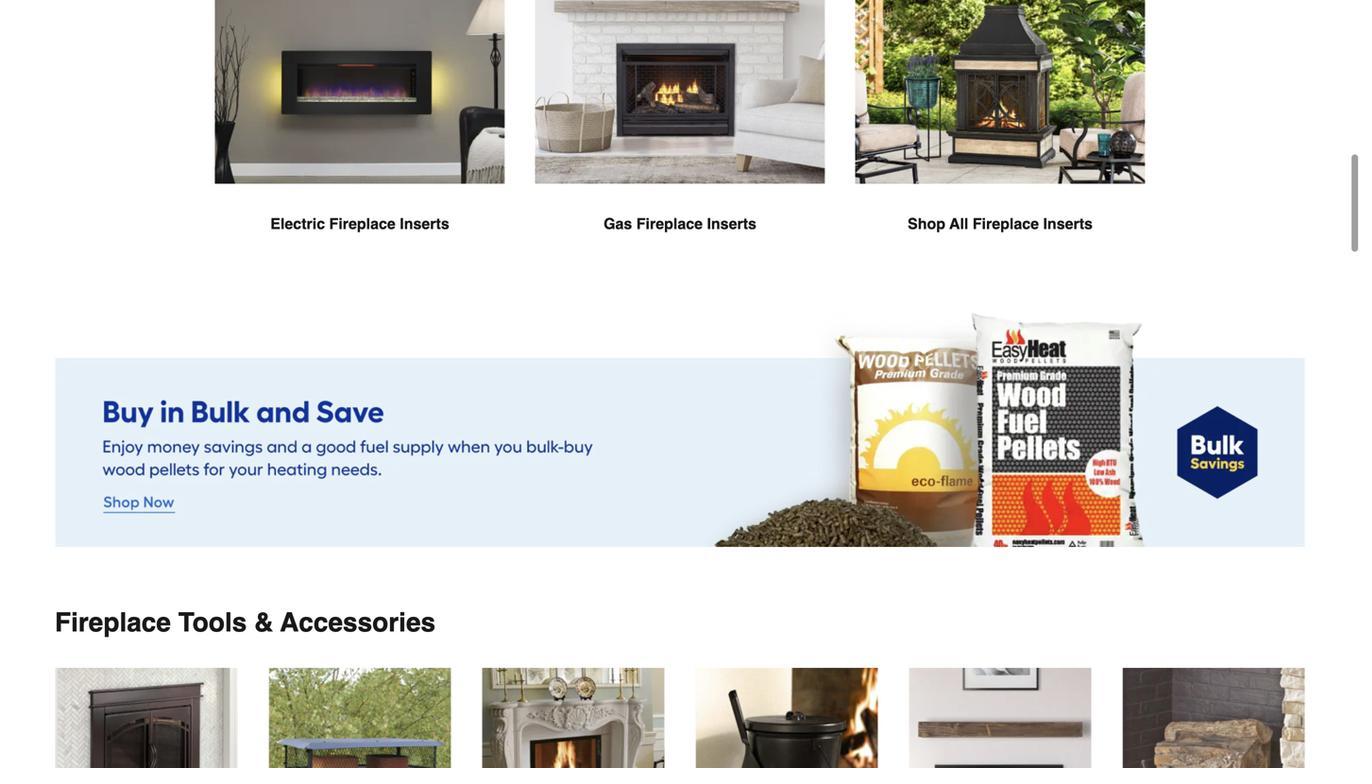 Task type: locate. For each thing, give the bounding box(es) containing it.
a black rectangular chimney cap with grillwork installed at the top of a red brick chimney. image
[[268, 668, 452, 768]]

1 inserts from the left
[[400, 215, 450, 233]]

electric fireplace inserts link
[[215, 0, 505, 281]]

shop all fireplace inserts link
[[856, 0, 1146, 281]]

all
[[950, 215, 969, 233]]

electric fireplace inserts
[[271, 215, 450, 233]]

2 horizontal spatial inserts
[[1044, 215, 1093, 233]]

inserts
[[400, 215, 450, 233], [707, 215, 757, 233], [1044, 215, 1093, 233]]

fireplace tools & accessories
[[55, 608, 436, 638]]

1 horizontal spatial inserts
[[707, 215, 757, 233]]

fireplace
[[329, 215, 396, 233], [637, 215, 703, 233], [973, 215, 1040, 233], [55, 608, 171, 638]]

an electric fireplace on a beige wall in a living room. image
[[215, 0, 505, 185]]

&
[[254, 608, 273, 638]]

2 inserts from the left
[[707, 215, 757, 233]]

gas
[[604, 215, 633, 233]]

3 inserts from the left
[[1044, 215, 1093, 233]]

inserts for electric fireplace inserts
[[400, 215, 450, 233]]

0 horizontal spatial inserts
[[400, 215, 450, 233]]

a black ash bucket on a hearth with flames in a fireplace in the background. image
[[696, 668, 879, 768]]

buy in bulk and save. enjoy money savings and a good fuel supply when you bulk-buy wood pellets. image
[[55, 311, 1306, 547]]

a faux wood fireplace mantel above an electric fireplace on a wall in a living room. image
[[909, 668, 1093, 768]]

gas fireplace inserts link
[[535, 0, 826, 281]]

a black metal outdoor fireplace with a screen and chimney on a patio. image
[[856, 0, 1146, 185]]

a gas fireplace insert in a white brick fireplace. image
[[535, 0, 826, 185]]

shop all fireplace inserts
[[908, 215, 1093, 233]]

tools
[[178, 608, 247, 638]]



Task type: describe. For each thing, give the bounding box(es) containing it.
a fireplace grate holding unlit logs. image
[[1123, 668, 1306, 768]]

an ornate beige cast stone fireplace surround with a lit fire in a living room. image
[[482, 668, 665, 768]]

electric
[[271, 215, 325, 233]]

an oil-rubbed bronze set of fireplace doors. image
[[55, 668, 238, 768]]

gas fireplace inserts
[[604, 215, 757, 233]]

accessories
[[280, 608, 436, 638]]

inserts for gas fireplace inserts
[[707, 215, 757, 233]]

shop
[[908, 215, 946, 233]]



Task type: vqa. For each thing, say whether or not it's contained in the screenshot.
Consent at the bottom left of the page
no



